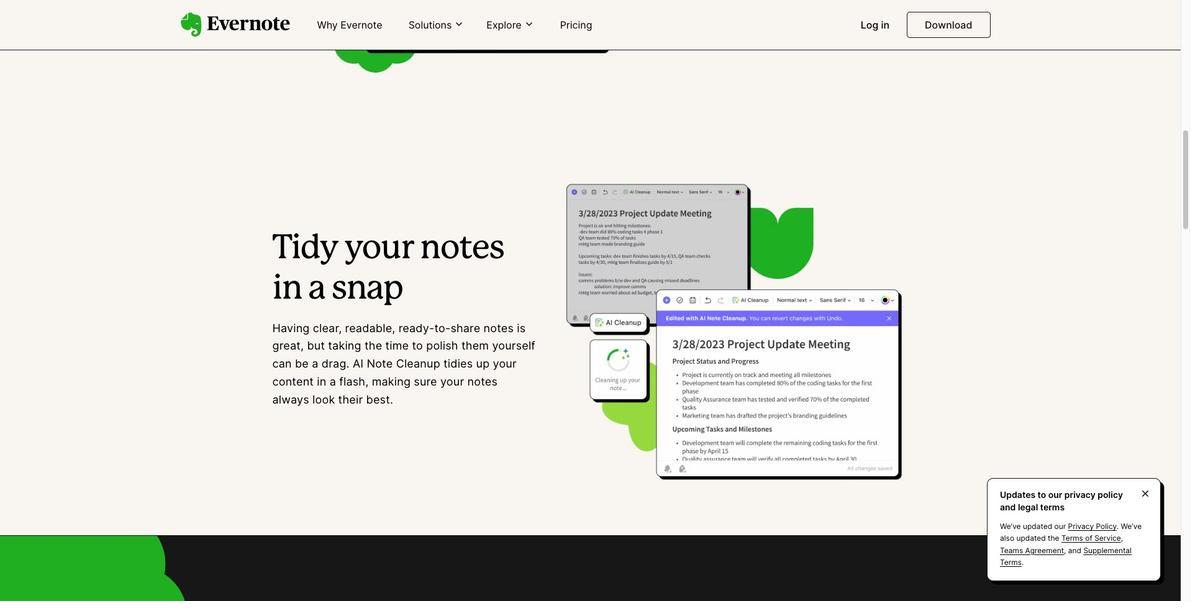 Task type: vqa. For each thing, say whether or not it's contained in the screenshot.
Evernote
yes



Task type: locate. For each thing, give the bounding box(es) containing it.
in right log
[[882, 19, 890, 31]]

updated up teams agreement link
[[1017, 534, 1046, 543]]

download
[[926, 19, 973, 31]]

2 horizontal spatial in
[[882, 19, 890, 31]]

our up terms of service , teams agreement , and
[[1055, 522, 1067, 532]]

1 horizontal spatial .
[[1117, 522, 1119, 532]]

is
[[517, 322, 526, 335]]

we've
[[1001, 522, 1022, 532], [1122, 522, 1142, 532]]

log
[[861, 19, 879, 31]]

our
[[1049, 490, 1063, 500], [1055, 522, 1067, 532]]

in inside "link"
[[882, 19, 890, 31]]

snap
[[332, 274, 403, 305]]

to up terms
[[1038, 490, 1047, 500]]

1 horizontal spatial we've
[[1122, 522, 1142, 532]]

best.
[[366, 393, 393, 406]]

updated
[[1024, 522, 1053, 532], [1017, 534, 1046, 543]]

0 vertical spatial our
[[1049, 490, 1063, 500]]

the down we've updated our privacy policy
[[1049, 534, 1060, 543]]

terms
[[1041, 502, 1065, 513]]

and down updates
[[1001, 502, 1016, 513]]

we've right policy
[[1122, 522, 1142, 532]]

our inside updates to our privacy policy and legal terms
[[1049, 490, 1063, 500]]

0 vertical spatial a
[[309, 274, 325, 305]]

1 vertical spatial your
[[493, 357, 517, 370]]

. inside . we've also updated the
[[1117, 522, 1119, 532]]

1 vertical spatial terms
[[1001, 558, 1022, 567]]

0 vertical spatial .
[[1117, 522, 1119, 532]]

we've inside . we've also updated the
[[1122, 522, 1142, 532]]

2 horizontal spatial your
[[493, 357, 517, 370]]

in
[[882, 19, 890, 31], [273, 274, 302, 305], [317, 375, 327, 388]]

1 vertical spatial in
[[273, 274, 302, 305]]

1 vertical spatial the
[[1049, 534, 1060, 543]]

of
[[1086, 534, 1093, 543]]

taking
[[328, 340, 362, 353]]

0 horizontal spatial ,
[[1065, 546, 1067, 555]]

,
[[1122, 534, 1124, 543], [1065, 546, 1067, 555]]

0 vertical spatial and
[[1001, 502, 1016, 513]]

0 horizontal spatial terms
[[1001, 558, 1022, 567]]

0 vertical spatial terms
[[1062, 534, 1084, 543]]

supplemental terms
[[1001, 546, 1132, 567]]

0 vertical spatial your
[[345, 234, 414, 265]]

1 vertical spatial .
[[1022, 558, 1024, 567]]

2 vertical spatial a
[[330, 375, 336, 388]]

and
[[1001, 502, 1016, 513], [1069, 546, 1082, 555]]

your down yourself
[[493, 357, 517, 370]]

terms of service , teams agreement , and
[[1001, 534, 1124, 555]]

0 vertical spatial to
[[412, 340, 423, 353]]

the inside having clear, readable, ready-to-share notes is great, but taking the time to polish them yourself can be a drag. ai note cleanup tidies up your content in a flash, making sure your notes always look their best.
[[365, 340, 382, 353]]

1 horizontal spatial terms
[[1062, 534, 1084, 543]]

in up having at the bottom left
[[273, 274, 302, 305]]

your up "snap"
[[345, 234, 414, 265]]

having
[[273, 322, 310, 335]]

0 horizontal spatial we've
[[1001, 522, 1022, 532]]

0 horizontal spatial your
[[345, 234, 414, 265]]

updates to our privacy policy and legal terms
[[1001, 490, 1124, 513]]

privacy policy link
[[1069, 522, 1117, 532]]

1 we've from the left
[[1001, 522, 1022, 532]]

to inside updates to our privacy policy and legal terms
[[1038, 490, 1047, 500]]

1 vertical spatial our
[[1055, 522, 1067, 532]]

2 vertical spatial in
[[317, 375, 327, 388]]

can
[[273, 357, 292, 370]]

tidy
[[273, 234, 338, 265]]

and down . we've also updated the
[[1069, 546, 1082, 555]]

0 horizontal spatial the
[[365, 340, 382, 353]]

drag.
[[322, 357, 350, 370]]

. for . we've also updated the
[[1117, 522, 1119, 532]]

a down drag.
[[330, 375, 336, 388]]

terms down privacy
[[1062, 534, 1084, 543]]

share
[[451, 322, 481, 335]]

0 vertical spatial in
[[882, 19, 890, 31]]

0 horizontal spatial .
[[1022, 558, 1024, 567]]

solutions button
[[405, 18, 468, 32]]

a
[[309, 274, 325, 305], [312, 357, 319, 370], [330, 375, 336, 388]]

terms
[[1062, 534, 1084, 543], [1001, 558, 1022, 567]]

1 horizontal spatial in
[[317, 375, 327, 388]]

to
[[412, 340, 423, 353], [1038, 490, 1047, 500]]

ai
[[353, 357, 364, 370]]

updates
[[1001, 490, 1036, 500]]

pricing link
[[553, 14, 600, 37]]

your
[[345, 234, 414, 265], [493, 357, 517, 370], [441, 375, 464, 388]]

terms down "teams"
[[1001, 558, 1022, 567]]

agreement
[[1026, 546, 1065, 555]]

a up "clear,"
[[309, 274, 325, 305]]

terms inside supplemental terms
[[1001, 558, 1022, 567]]

up
[[476, 357, 490, 370]]

. for .
[[1022, 558, 1024, 567]]

notes
[[420, 234, 504, 265], [484, 322, 514, 335], [468, 375, 498, 388]]

0 horizontal spatial in
[[273, 274, 302, 305]]

look
[[313, 393, 335, 406]]

1 horizontal spatial the
[[1049, 534, 1060, 543]]

0 vertical spatial notes
[[420, 234, 504, 265]]

2 vertical spatial notes
[[468, 375, 498, 388]]

. down teams agreement link
[[1022, 558, 1024, 567]]

policy
[[1098, 490, 1124, 500]]

why evernote
[[317, 19, 383, 31]]

updated down "legal"
[[1024, 522, 1053, 532]]

1 vertical spatial updated
[[1017, 534, 1046, 543]]

.
[[1117, 522, 1119, 532], [1022, 558, 1024, 567]]

, down . we've also updated the
[[1065, 546, 1067, 555]]

the
[[365, 340, 382, 353], [1049, 534, 1060, 543]]

in up look
[[317, 375, 327, 388]]

1 horizontal spatial to
[[1038, 490, 1047, 500]]

a right be
[[312, 357, 319, 370]]

download link
[[907, 12, 991, 38]]

the down the readable,
[[365, 340, 382, 353]]

making
[[372, 375, 411, 388]]

evernote
[[341, 19, 383, 31]]

log in
[[861, 19, 890, 31]]

. up "service"
[[1117, 522, 1119, 532]]

0 horizontal spatial to
[[412, 340, 423, 353]]

privacy
[[1065, 490, 1096, 500]]

policy
[[1097, 522, 1117, 532]]

0 vertical spatial the
[[365, 340, 382, 353]]

, up supplemental
[[1122, 534, 1124, 543]]

your down tidies
[[441, 375, 464, 388]]

terms of service link
[[1062, 534, 1122, 543]]

1 horizontal spatial and
[[1069, 546, 1082, 555]]

1 vertical spatial to
[[1038, 490, 1047, 500]]

our up terms
[[1049, 490, 1063, 500]]

1 horizontal spatial your
[[441, 375, 464, 388]]

1 horizontal spatial ,
[[1122, 534, 1124, 543]]

1 vertical spatial and
[[1069, 546, 1082, 555]]

we've up also
[[1001, 522, 1022, 532]]

explore button
[[483, 18, 538, 32]]

to up "cleanup"
[[412, 340, 423, 353]]

tidy your notes in a snap
[[273, 234, 504, 305]]

0 horizontal spatial and
[[1001, 502, 1016, 513]]

flash,
[[340, 375, 369, 388]]

updated inside . we've also updated the
[[1017, 534, 1046, 543]]

content
[[273, 375, 314, 388]]

2 we've from the left
[[1122, 522, 1142, 532]]



Task type: describe. For each thing, give the bounding box(es) containing it.
. we've also updated the
[[1001, 522, 1142, 543]]

teams
[[1001, 546, 1024, 555]]

1 vertical spatial ,
[[1065, 546, 1067, 555]]

pricing
[[560, 19, 593, 31]]

a inside tidy your notes in a snap
[[309, 274, 325, 305]]

supplemental terms link
[[1001, 546, 1132, 567]]

to inside having clear, readable, ready-to-share notes is great, but taking the time to polish them yourself can be a drag. ai note cleanup tidies up your content in a flash, making sure your notes always look their best.
[[412, 340, 423, 353]]

but
[[307, 340, 325, 353]]

your inside tidy your notes in a snap
[[345, 234, 414, 265]]

1 vertical spatial notes
[[484, 322, 514, 335]]

in inside having clear, readable, ready-to-share notes is great, but taking the time to polish them yourself can be a drag. ai note cleanup tidies up your content in a flash, making sure your notes always look their best.
[[317, 375, 327, 388]]

terms inside terms of service , teams agreement , and
[[1062, 534, 1084, 543]]

note
[[367, 357, 393, 370]]

be
[[295, 357, 309, 370]]

1 vertical spatial a
[[312, 357, 319, 370]]

solutions
[[409, 19, 452, 31]]

always
[[273, 393, 309, 406]]

sure
[[414, 375, 437, 388]]

their
[[338, 393, 363, 406]]

them
[[462, 340, 489, 353]]

0 vertical spatial ,
[[1122, 534, 1124, 543]]

time
[[386, 340, 409, 353]]

we've updated our privacy policy
[[1001, 522, 1117, 532]]

readable,
[[345, 322, 396, 335]]

to-
[[435, 322, 451, 335]]

easy-search screen image
[[273, 0, 623, 78]]

0 vertical spatial updated
[[1024, 522, 1053, 532]]

explore
[[487, 19, 522, 31]]

polish
[[427, 340, 458, 353]]

having clear, readable, ready-to-share notes is great, but taking the time to polish them yourself can be a drag. ai note cleanup tidies up your content in a flash, making sure your notes always look their best.
[[273, 322, 536, 406]]

notes inside tidy your notes in a snap
[[420, 234, 504, 265]]

why evernote link
[[310, 14, 390, 37]]

clear,
[[313, 322, 342, 335]]

privacy
[[1069, 522, 1095, 532]]

teams agreement link
[[1001, 546, 1065, 555]]

tidies
[[444, 357, 473, 370]]

cleanup
[[396, 357, 441, 370]]

in inside tidy your notes in a snap
[[273, 274, 302, 305]]

also
[[1001, 534, 1015, 543]]

great,
[[273, 340, 304, 353]]

log in link
[[854, 14, 898, 37]]

ready-
[[399, 322, 435, 335]]

ai-cleanup screen image
[[559, 177, 909, 486]]

supplemental
[[1084, 546, 1132, 555]]

and inside updates to our privacy policy and legal terms
[[1001, 502, 1016, 513]]

evernote logo image
[[181, 12, 290, 37]]

yourself
[[492, 340, 536, 353]]

our for privacy
[[1049, 490, 1063, 500]]

service
[[1095, 534, 1122, 543]]

legal
[[1019, 502, 1039, 513]]

the inside . we've also updated the
[[1049, 534, 1060, 543]]

2 vertical spatial your
[[441, 375, 464, 388]]

and inside terms of service , teams agreement , and
[[1069, 546, 1082, 555]]

our for privacy
[[1055, 522, 1067, 532]]

why
[[317, 19, 338, 31]]



